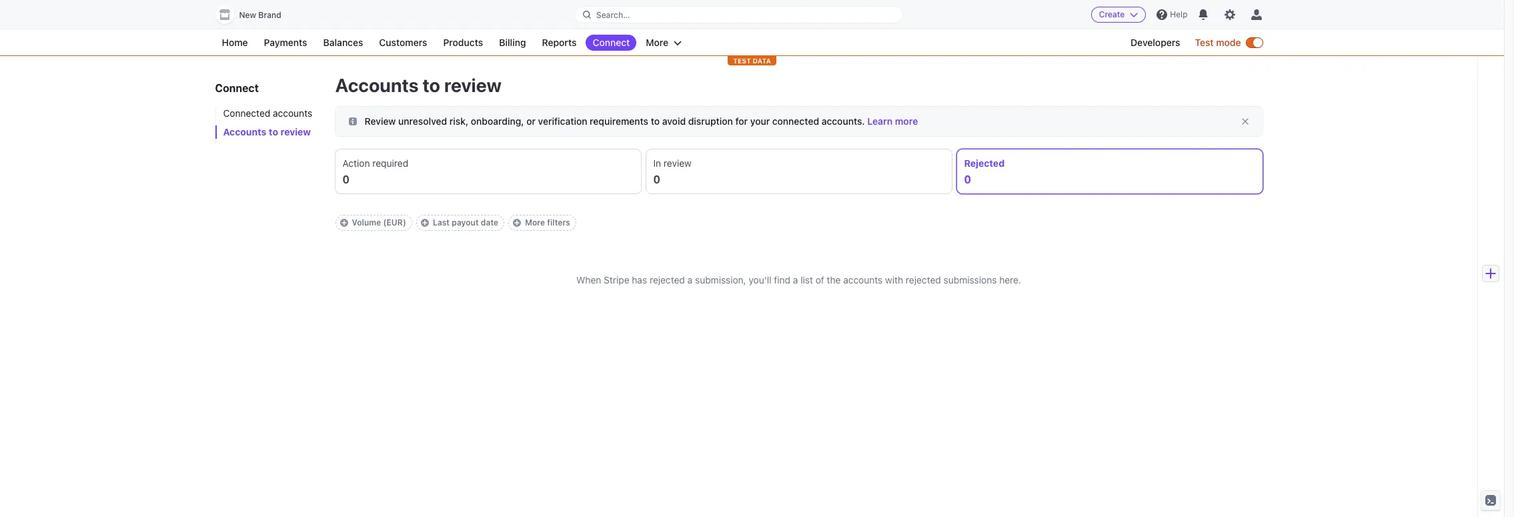 Task type: vqa. For each thing, say whether or not it's contained in the screenshot.
the bottom from
no



Task type: locate. For each thing, give the bounding box(es) containing it.
find
[[774, 274, 791, 286]]

0 for in review 0
[[653, 173, 661, 185]]

0 horizontal spatial review
[[281, 126, 311, 137]]

connect inside connect link
[[593, 37, 630, 48]]

rejected
[[650, 274, 685, 286], [906, 274, 941, 286]]

svg image
[[349, 117, 357, 125]]

2 0 from the left
[[653, 173, 661, 185]]

for
[[736, 115, 748, 127]]

developers
[[1131, 37, 1181, 48]]

1 horizontal spatial accounts
[[335, 74, 419, 96]]

accounts up review
[[335, 74, 419, 96]]

0 vertical spatial connect
[[593, 37, 630, 48]]

reports
[[542, 37, 577, 48]]

a left submission,
[[688, 274, 693, 286]]

volume (eur)
[[352, 217, 406, 227]]

verification
[[538, 115, 587, 127]]

connected
[[223, 107, 270, 119]]

connected accounts link
[[215, 107, 322, 120]]

unresolved
[[398, 115, 447, 127]]

to down the connected accounts 'link'
[[269, 126, 278, 137]]

more
[[646, 37, 669, 48], [525, 217, 545, 227]]

1 horizontal spatial a
[[793, 274, 798, 286]]

accounts to review link
[[215, 125, 322, 139]]

0 for action required 0
[[343, 173, 350, 185]]

connected
[[772, 115, 819, 127]]

products
[[443, 37, 483, 48]]

balances link
[[317, 35, 370, 51]]

2 vertical spatial review
[[664, 157, 692, 169]]

1 horizontal spatial accounts
[[843, 274, 883, 286]]

rejected right has
[[650, 274, 685, 286]]

0 down action
[[343, 173, 350, 185]]

accounts inside 'link'
[[273, 107, 312, 119]]

1 vertical spatial accounts to review
[[223, 126, 311, 137]]

toolbar
[[335, 215, 1263, 231]]

2 horizontal spatial review
[[664, 157, 692, 169]]

to
[[423, 74, 440, 96], [651, 115, 660, 127], [269, 126, 278, 137]]

1 vertical spatial review
[[281, 126, 311, 137]]

a
[[688, 274, 693, 286], [793, 274, 798, 286]]

1 vertical spatial connect
[[215, 82, 259, 94]]

review right in at the top
[[664, 157, 692, 169]]

accounts to review down the connected accounts 'link'
[[223, 126, 311, 137]]

data
[[753, 57, 771, 65]]

payments link
[[257, 35, 314, 51]]

1 horizontal spatial accounts to review
[[335, 74, 502, 96]]

1 vertical spatial more
[[525, 217, 545, 227]]

connect up connected
[[215, 82, 259, 94]]

filters
[[547, 217, 570, 227]]

review inside in review 0
[[664, 157, 692, 169]]

0 inside action required 0
[[343, 173, 350, 185]]

when stripe has rejected a submission, you'll find a list of the accounts with rejected submissions here.
[[576, 274, 1021, 286]]

customers link
[[373, 35, 434, 51]]

3 0 from the left
[[964, 173, 971, 185]]

0 horizontal spatial 0
[[343, 173, 350, 185]]

1 horizontal spatial 0
[[653, 173, 661, 185]]

learn more link
[[868, 115, 918, 127]]

2 horizontal spatial to
[[651, 115, 660, 127]]

0 horizontal spatial rejected
[[650, 274, 685, 286]]

0 horizontal spatial more
[[525, 217, 545, 227]]

0
[[343, 173, 350, 185], [653, 173, 661, 185], [964, 173, 971, 185]]

1 0 from the left
[[343, 173, 350, 185]]

the
[[827, 274, 841, 286]]

accounts to review up unresolved
[[335, 74, 502, 96]]

more right add more filters icon
[[525, 217, 545, 227]]

action
[[343, 157, 370, 169]]

in review 0
[[653, 157, 692, 185]]

connected accounts
[[223, 107, 312, 119]]

0 horizontal spatial accounts
[[223, 126, 266, 137]]

1 horizontal spatial connect
[[593, 37, 630, 48]]

more right connect link
[[646, 37, 669, 48]]

customers
[[379, 37, 427, 48]]

developers link
[[1124, 35, 1187, 51]]

review
[[444, 74, 502, 96], [281, 126, 311, 137], [664, 157, 692, 169]]

0 horizontal spatial a
[[688, 274, 693, 286]]

rejected
[[964, 157, 1005, 169]]

rejected right with
[[906, 274, 941, 286]]

review up risk,
[[444, 74, 502, 96]]

1 horizontal spatial review
[[444, 74, 502, 96]]

a left the list
[[793, 274, 798, 286]]

create button
[[1091, 7, 1146, 23]]

learn
[[868, 115, 893, 127]]

2 rejected from the left
[[906, 274, 941, 286]]

toolbar containing volume (eur)
[[335, 215, 1263, 231]]

to left avoid
[[651, 115, 660, 127]]

required
[[372, 157, 408, 169]]

action required 0
[[343, 157, 408, 185]]

0 vertical spatial more
[[646, 37, 669, 48]]

0 vertical spatial review
[[444, 74, 502, 96]]

0 inside in review 0
[[653, 173, 661, 185]]

submissions
[[944, 274, 997, 286]]

2 horizontal spatial 0
[[964, 173, 971, 185]]

accounts to review inside accounts to review link
[[223, 126, 311, 137]]

0 down in at the top
[[653, 173, 661, 185]]

1 horizontal spatial more
[[646, 37, 669, 48]]

accounts
[[273, 107, 312, 119], [843, 274, 883, 286]]

connect
[[593, 37, 630, 48], [215, 82, 259, 94]]

1 horizontal spatial rejected
[[906, 274, 941, 286]]

connect down search…
[[593, 37, 630, 48]]

0 horizontal spatial accounts
[[273, 107, 312, 119]]

review down the connected accounts 'link'
[[281, 126, 311, 137]]

onboarding,
[[471, 115, 524, 127]]

add last payout date image
[[421, 219, 429, 227]]

more inside button
[[646, 37, 669, 48]]

accounts down connected
[[223, 126, 266, 137]]

avoid
[[662, 115, 686, 127]]

accounts up accounts to review link
[[273, 107, 312, 119]]

to up unresolved
[[423, 74, 440, 96]]

new
[[239, 10, 256, 20]]

0 horizontal spatial connect
[[215, 82, 259, 94]]

test data
[[733, 57, 771, 65]]

risk,
[[450, 115, 469, 127]]

billing
[[499, 37, 526, 48]]

Search… text field
[[575, 6, 903, 23]]

0 down rejected
[[964, 173, 971, 185]]

disruption
[[688, 115, 733, 127]]

volume
[[352, 217, 381, 227]]

accounts to review
[[335, 74, 502, 96], [223, 126, 311, 137]]

payments
[[264, 37, 307, 48]]

0 vertical spatial accounts
[[273, 107, 312, 119]]

you'll
[[749, 274, 772, 286]]

of
[[816, 274, 824, 286]]

help
[[1170, 9, 1188, 19]]

requirements
[[590, 115, 649, 127]]

or
[[527, 115, 536, 127]]

more inside toolbar
[[525, 217, 545, 227]]

list
[[801, 274, 813, 286]]

tab list
[[335, 149, 1263, 193]]

accounts right the
[[843, 274, 883, 286]]

0 horizontal spatial accounts to review
[[223, 126, 311, 137]]

search…
[[596, 10, 630, 20]]

accounts
[[335, 74, 419, 96], [223, 126, 266, 137]]



Task type: describe. For each thing, give the bounding box(es) containing it.
in
[[653, 157, 661, 169]]

balances
[[323, 37, 363, 48]]

home link
[[215, 35, 255, 51]]

date
[[481, 217, 498, 227]]

here.
[[1000, 274, 1021, 286]]

submission,
[[695, 274, 746, 286]]

test
[[733, 57, 751, 65]]

0 vertical spatial accounts to review
[[335, 74, 502, 96]]

review unresolved risk, onboarding, or verification requirements to avoid disruption for your connected accounts. learn more
[[365, 115, 918, 127]]

more for more
[[646, 37, 669, 48]]

accounts.
[[822, 115, 865, 127]]

1 rejected from the left
[[650, 274, 685, 286]]

when
[[576, 274, 601, 286]]

billing link
[[493, 35, 533, 51]]

with
[[885, 274, 903, 286]]

Search… search field
[[575, 6, 903, 23]]

1 horizontal spatial to
[[423, 74, 440, 96]]

connect link
[[586, 35, 637, 51]]

review
[[365, 115, 396, 127]]

more for more filters
[[525, 217, 545, 227]]

test
[[1195, 37, 1214, 48]]

0 horizontal spatial to
[[269, 126, 278, 137]]

brand
[[258, 10, 281, 20]]

new brand
[[239, 10, 281, 20]]

products link
[[437, 35, 490, 51]]

reports link
[[535, 35, 583, 51]]

home
[[222, 37, 248, 48]]

has
[[632, 274, 647, 286]]

your
[[750, 115, 770, 127]]

stripe
[[604, 274, 629, 286]]

notifications image
[[1198, 9, 1209, 20]]

create
[[1099, 9, 1125, 19]]

more filters
[[525, 217, 570, 227]]

0 vertical spatial accounts
[[335, 74, 419, 96]]

mode
[[1216, 37, 1241, 48]]

add volume (eur) image
[[340, 219, 348, 227]]

help button
[[1152, 4, 1193, 25]]

test mode
[[1195, 37, 1241, 48]]

add more filters image
[[513, 219, 521, 227]]

1 vertical spatial accounts
[[843, 274, 883, 286]]

2 a from the left
[[793, 274, 798, 286]]

new brand button
[[215, 5, 295, 24]]

rejected 0
[[964, 157, 1005, 185]]

1 vertical spatial accounts
[[223, 126, 266, 137]]

1 a from the left
[[688, 274, 693, 286]]

last
[[433, 217, 450, 227]]

more
[[895, 115, 918, 127]]

tab list containing 0
[[335, 149, 1263, 193]]

0 inside the rejected 0
[[964, 173, 971, 185]]

payout
[[452, 217, 479, 227]]

more button
[[639, 35, 689, 51]]

last payout date
[[433, 217, 498, 227]]

(eur)
[[383, 217, 406, 227]]



